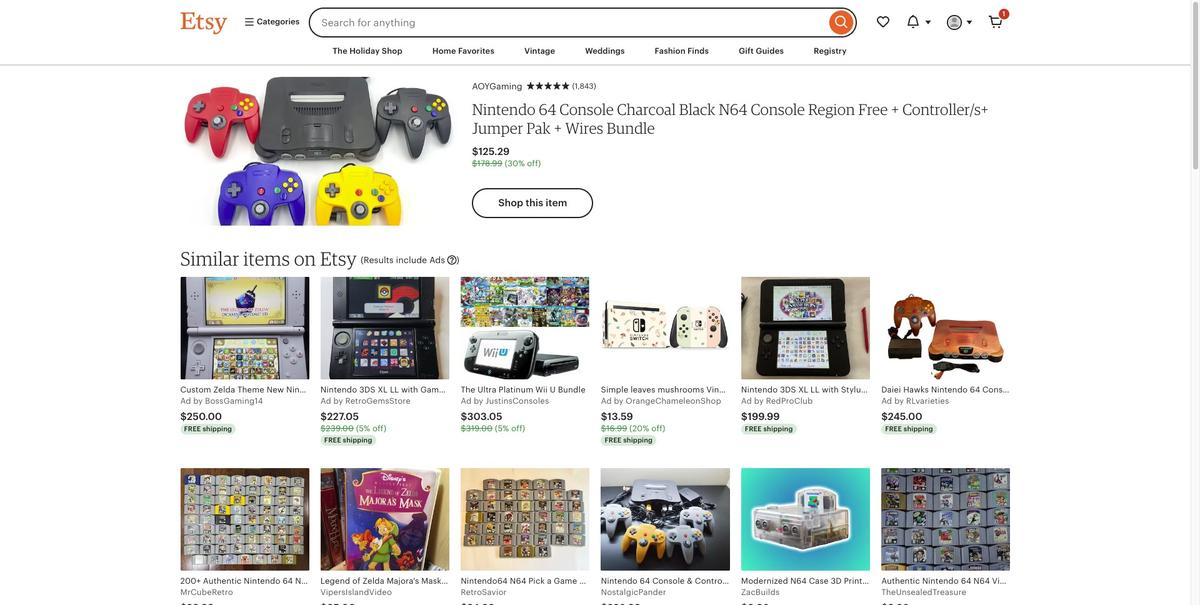 Task type: locate. For each thing, give the bounding box(es) containing it.
0 horizontal spatial console
[[560, 100, 614, 119]]

gift guides link
[[730, 40, 794, 63]]

free down 245.00
[[886, 425, 902, 433]]

b down themes
[[474, 396, 479, 406]]

shop left this
[[498, 197, 524, 209]]

d inside the a d b y rlvarieties $ 245.00 free shipping
[[887, 396, 893, 406]]

0 vertical spatial games
[[421, 385, 448, 394]]

125.29
[[479, 146, 510, 157]]

b up 13.59
[[614, 396, 619, 406]]

a inside the a d b y rlvarieties $ 245.00 free shipping
[[882, 396, 887, 406]]

(30%
[[505, 159, 525, 168]]

d up 199.99
[[747, 396, 752, 406]]

shipping inside a d b y orangechameleonshop $ 13.59 $ 16.99 (20% off) free shipping
[[624, 437, 653, 444]]

6 y from the left
[[900, 396, 904, 406]]

a inside "nintendo 3ds xl ll with games and themes a d b y retrogemsstore $ 227.05 $ 239.00 (5% off) free shipping"
[[321, 396, 326, 406]]

nintendo inside authentic nintendo 64 n64 video games theunsealedtreasure
[[923, 577, 959, 586]]

d up 13.59
[[607, 396, 612, 406]]

files
[[865, 577, 883, 586]]

bundle right u
[[558, 385, 586, 394]]

$ inside the a d b y rlvarieties $ 245.00 free shipping
[[882, 411, 888, 423]]

(5% inside "nintendo 3ds xl ll with games and themes a d b y retrogemsstore $ 227.05 $ 239.00 (5% off) free shipping"
[[356, 424, 370, 433]]

0 vertical spatial bundle
[[607, 119, 655, 137]]

games right video
[[1018, 577, 1045, 586]]

2 b from the left
[[334, 396, 339, 406]]

1 vertical spatial the
[[461, 385, 476, 394]]

free down 239.00 in the bottom of the page
[[324, 437, 341, 444]]

5 y from the left
[[760, 396, 764, 406]]

1 b from the left
[[193, 396, 199, 406]]

free down 250.00
[[184, 425, 201, 433]]

n64 inside 200+ authentic nintendo 64 n64 games collection mrcuberetro
[[295, 577, 312, 586]]

1 vertical spatial bundle
[[558, 385, 586, 394]]

d inside 'a d b y bossgaming14 $ 250.00 free shipping'
[[186, 396, 191, 406]]

b inside a d b y orangechameleonshop $ 13.59 $ 16.99 (20% off) free shipping
[[614, 396, 619, 406]]

categories banner
[[158, 0, 1033, 38]]

menu bar
[[158, 38, 1033, 66]]

a up 16.99
[[601, 396, 607, 406]]

free down 199.99
[[745, 425, 762, 433]]

b up 199.99
[[755, 396, 760, 406]]

n64
[[719, 100, 748, 119], [295, 577, 312, 586], [510, 577, 526, 586], [791, 577, 807, 586], [974, 577, 990, 586]]

2 (5% from the left
[[495, 424, 509, 433]]

with
[[401, 385, 418, 394]]

y up 227.05
[[339, 396, 343, 406]]

0 horizontal spatial 64
[[283, 577, 293, 586]]

a left redproclub
[[742, 396, 747, 406]]

y for 13.59
[[619, 396, 624, 406]]

games inside "nintendo 3ds xl ll with games and themes a d b y retrogemsstore $ 227.05 $ 239.00 (5% off) free shipping"
[[421, 385, 448, 394]]

theunsealedtreasure
[[882, 588, 967, 597]]

authentic nintendo 64 n64 video games theunsealedtreasure
[[882, 577, 1045, 597]]

modernized
[[742, 577, 788, 586]]

shipping for 250.00
[[203, 425, 232, 433]]

1 (5% from the left
[[356, 424, 370, 433]]

+ right the pak
[[554, 119, 562, 137]]

(5%
[[356, 424, 370, 433], [495, 424, 509, 433]]

y inside the a d b y rlvarieties $ 245.00 free shipping
[[900, 396, 904, 406]]

250.00
[[187, 411, 222, 423]]

shipping inside 'a d b y bossgaming14 $ 250.00 free shipping'
[[203, 425, 232, 433]]

0 horizontal spatial the
[[333, 46, 348, 56]]

5 d from the left
[[747, 396, 752, 406]]

y inside 'a d b y bossgaming14 $ 250.00 free shipping'
[[198, 396, 203, 406]]

home
[[433, 46, 456, 56]]

authentic
[[203, 577, 242, 586], [882, 577, 920, 586]]

b for 245.00
[[895, 396, 900, 406]]

aoygaming link
[[472, 81, 526, 93]]

4 b from the left
[[614, 396, 619, 406]]

1 horizontal spatial (5%
[[495, 424, 509, 433]]

console down (1,843)
[[560, 100, 614, 119]]

nintendo 3ds xl ll with stylus, upgraded usb charger - modded - homebrew - cfw - luma - hshop - gba/nds/gbc/sega games too! image
[[742, 277, 871, 379]]

bundle right wires
[[607, 119, 655, 137]]

1 console from the left
[[560, 100, 614, 119]]

region
[[809, 100, 856, 119]]

(5% right 239.00 in the bottom of the page
[[356, 424, 370, 433]]

ll
[[390, 385, 399, 394]]

free for 245.00
[[886, 425, 902, 433]]

1 horizontal spatial 64
[[539, 100, 557, 119]]

shipping
[[203, 425, 232, 433], [764, 425, 793, 433], [904, 425, 934, 433], [343, 437, 372, 444], [624, 437, 653, 444]]

$ inside 'a d b y redproclub $ 199.99 free shipping'
[[742, 411, 748, 423]]

a d b y rlvarieties $ 245.00 free shipping
[[882, 396, 950, 433]]

d inside the ultra platinum wii u bundle a d b y justinsconsoles $ 303.05 $ 319.00 (5% off)
[[466, 396, 472, 406]]

1 horizontal spatial console
[[751, 100, 805, 119]]

4 d from the left
[[607, 396, 612, 406]]

off) right (30%
[[527, 159, 541, 168]]

shipping for 199.99
[[764, 425, 793, 433]]

0 horizontal spatial +
[[554, 119, 562, 137]]

shipping down 199.99
[[764, 425, 793, 433]]

1 vertical spatial shop
[[498, 197, 524, 209]]

shipping inside the a d b y rlvarieties $ 245.00 free shipping
[[904, 425, 934, 433]]

a down and
[[461, 396, 467, 406]]

1 vertical spatial games
[[1018, 577, 1045, 586]]

home favorites
[[433, 46, 495, 56]]

charcoal
[[617, 100, 676, 119]]

y up 245.00
[[900, 396, 904, 406]]

y inside 'a d b y redproclub $ 199.99 free shipping'
[[760, 396, 764, 406]]

free
[[184, 425, 201, 433], [745, 425, 762, 433], [886, 425, 902, 433], [324, 437, 341, 444], [605, 437, 622, 444]]

0 horizontal spatial authentic
[[203, 577, 242, 586]]

0 vertical spatial the
[[333, 46, 348, 56]]

shipping down 239.00 in the bottom of the page
[[343, 437, 372, 444]]

n64 left video
[[974, 577, 990, 586]]

rlvarieties
[[907, 396, 950, 406]]

n64 left pick
[[510, 577, 526, 586]]

authentic inside 200+ authentic nintendo 64 n64 games collection mrcuberetro
[[203, 577, 242, 586]]

(
[[361, 255, 364, 265]]

similar
[[180, 247, 240, 270]]

free down 16.99
[[605, 437, 622, 444]]

d inside a d b y orangechameleonshop $ 13.59 $ 16.99 (20% off) free shipping
[[607, 396, 612, 406]]

b up 245.00
[[895, 396, 900, 406]]

shop inside "link"
[[498, 197, 524, 209]]

2 horizontal spatial 64
[[961, 577, 972, 586]]

d up 227.05
[[326, 396, 331, 406]]

nintendo64
[[461, 577, 508, 586]]

free inside a d b y orangechameleonshop $ 13.59 $ 16.99 (20% off) free shipping
[[605, 437, 622, 444]]

1 horizontal spatial bundle
[[607, 119, 655, 137]]

1 horizontal spatial +
[[892, 100, 900, 119]]

64
[[539, 100, 557, 119], [283, 577, 293, 586], [961, 577, 972, 586]]

(5% inside the ultra platinum wii u bundle a d b y justinsconsoles $ 303.05 $ 319.00 (5% off)
[[495, 424, 509, 433]]

6 b from the left
[[895, 396, 900, 406]]

2 authentic from the left
[[882, 577, 920, 586]]

d for 13.59
[[607, 396, 612, 406]]

on
[[294, 247, 316, 270]]

b up 250.00
[[193, 396, 199, 406]]

retrogemsstore
[[345, 396, 411, 406]]

64 inside nintendo 64 console charcoal black n64 console region free + controller/s+ jumper pak + wires bundle
[[539, 100, 557, 119]]

y up 13.59
[[619, 396, 624, 406]]

print
[[844, 577, 863, 586]]

the
[[333, 46, 348, 56], [461, 385, 476, 394]]

b inside the ultra platinum wii u bundle a d b y justinsconsoles $ 303.05 $ 319.00 (5% off)
[[474, 396, 479, 406]]

5 b from the left
[[755, 396, 760, 406]]

b for 250.00
[[193, 396, 199, 406]]

retrosavior
[[461, 588, 507, 597]]

shop this item
[[498, 197, 568, 209]]

b for 199.99
[[755, 396, 760, 406]]

64 left 'games'
[[283, 577, 293, 586]]

d for 199.99
[[747, 396, 752, 406]]

0 horizontal spatial shop
[[382, 46, 403, 56]]

n64 left the case
[[791, 577, 807, 586]]

bundle
[[607, 119, 655, 137], [558, 385, 586, 394]]

b for 13.59
[[614, 396, 619, 406]]

games for with
[[421, 385, 448, 394]]

1 link
[[981, 8, 1011, 38]]

+
[[892, 100, 900, 119], [554, 119, 562, 137]]

d inside "nintendo 3ds xl ll with games and themes a d b y retrogemsstore $ 227.05 $ 239.00 (5% off) free shipping"
[[326, 396, 331, 406]]

holiday
[[350, 46, 380, 56]]

d up 250.00
[[186, 396, 191, 406]]

games
[[314, 577, 343, 586]]

off) right (20%
[[652, 424, 666, 433]]

custom zelda theme new nintendo 3ds xl w/ tons of games *message for all details* image
[[180, 277, 309, 379]]

200+
[[180, 577, 201, 586]]

shop right holiday
[[382, 46, 403, 56]]

items
[[244, 247, 290, 270]]

d up 245.00
[[887, 396, 893, 406]]

3 b from the left
[[474, 396, 479, 406]]

shipping inside 'a d b y redproclub $ 199.99 free shipping'
[[764, 425, 793, 433]]

y up 250.00
[[198, 396, 203, 406]]

4 y from the left
[[619, 396, 624, 406]]

n64 left 'games'
[[295, 577, 312, 586]]

0 horizontal spatial (5%
[[356, 424, 370, 433]]

1 horizontal spatial authentic
[[882, 577, 920, 586]]

case
[[809, 577, 829, 586]]

a inside a d b y orangechameleonshop $ 13.59 $ 16.99 (20% off) free shipping
[[601, 396, 607, 406]]

free inside 'a d b y bossgaming14 $ 250.00 free shipping'
[[184, 425, 201, 433]]

off)
[[527, 159, 541, 168], [373, 424, 387, 433], [512, 424, 525, 433], [652, 424, 666, 433]]

1 horizontal spatial the
[[461, 385, 476, 394]]

zacbuilds
[[742, 588, 780, 597]]

303.05
[[467, 411, 503, 423]]

a left bossgaming14
[[180, 396, 186, 406]]

d down themes
[[466, 396, 472, 406]]

a up 239.00 in the bottom of the page
[[321, 396, 326, 406]]

64 inside authentic nintendo 64 n64 video games theunsealedtreasure
[[961, 577, 972, 586]]

off) down the retrogemsstore
[[373, 424, 387, 433]]

fashion
[[655, 46, 686, 56]]

shipping down (20%
[[624, 437, 653, 444]]

games inside authentic nintendo 64 n64 video games theunsealedtreasure
[[1018, 577, 1045, 586]]

the ultra platinum wii u bundle a d b y justinsconsoles $ 303.05 $ 319.00 (5% off)
[[461, 385, 586, 433]]

(5% down 303.05
[[495, 424, 509, 433]]

a left rlvarieties
[[882, 396, 887, 406]]

13.59
[[608, 411, 633, 423]]

( results include ads
[[361, 255, 445, 265]]

authentic up theunsealedtreasure at the bottom of the page
[[882, 577, 920, 586]]

the left holiday
[[333, 46, 348, 56]]

y inside the ultra platinum wii u bundle a d b y justinsconsoles $ 303.05 $ 319.00 (5% off)
[[479, 396, 483, 406]]

free inside the a d b y rlvarieties $ 245.00 free shipping
[[886, 425, 902, 433]]

+ right free
[[892, 100, 900, 119]]

b inside 'a d b y bossgaming14 $ 250.00 free shipping'
[[193, 396, 199, 406]]

2 y from the left
[[339, 396, 343, 406]]

u
[[550, 385, 556, 394]]

a d b y bossgaming14 $ 250.00 free shipping
[[180, 396, 263, 433]]

1 horizontal spatial shop
[[498, 197, 524, 209]]

vintage
[[525, 46, 555, 56]]

off) down justinsconsoles
[[512, 424, 525, 433]]

d inside 'a d b y redproclub $ 199.99 free shipping'
[[747, 396, 752, 406]]

1 horizontal spatial games
[[1018, 577, 1045, 586]]

b inside "nintendo 3ds xl ll with games and themes a d b y retrogemsstore $ 227.05 $ 239.00 (5% off) free shipping"
[[334, 396, 339, 406]]

3 y from the left
[[479, 396, 483, 406]]

a
[[180, 396, 186, 406], [321, 396, 326, 406], [461, 396, 467, 406], [601, 396, 607, 406], [742, 396, 747, 406], [882, 396, 887, 406], [547, 577, 552, 586]]

a d b y orangechameleonshop $ 13.59 $ 16.99 (20% off) free shipping
[[601, 396, 722, 444]]

games left and
[[421, 385, 448, 394]]

nintendo inside "nintendo 3ds xl ll with games and themes a d b y retrogemsstore $ 227.05 $ 239.00 (5% off) free shipping"
[[321, 385, 357, 394]]

categories
[[255, 17, 300, 27]]

b up 227.05
[[334, 396, 339, 406]]

a right pick
[[547, 577, 552, 586]]

console left region
[[751, 100, 805, 119]]

y up 199.99
[[760, 396, 764, 406]]

0 horizontal spatial bundle
[[558, 385, 586, 394]]

console
[[560, 100, 614, 119], [751, 100, 805, 119]]

y
[[198, 396, 203, 406], [339, 396, 343, 406], [479, 396, 483, 406], [619, 396, 624, 406], [760, 396, 764, 406], [900, 396, 904, 406]]

0 horizontal spatial games
[[421, 385, 448, 394]]

authentic up mrcuberetro
[[203, 577, 242, 586]]

n64 right the black
[[719, 100, 748, 119]]

1 authentic from the left
[[203, 577, 242, 586]]

64 left video
[[961, 577, 972, 586]]

authentic inside authentic nintendo 64 n64 video games theunsealedtreasure
[[882, 577, 920, 586]]

y inside a d b y orangechameleonshop $ 13.59 $ 16.99 (20% off) free shipping
[[619, 396, 624, 406]]

the inside the ultra platinum wii u bundle a d b y justinsconsoles $ 303.05 $ 319.00 (5% off)
[[461, 385, 476, 394]]

nintendo inside 200+ authentic nintendo 64 n64 games collection mrcuberetro
[[244, 577, 281, 586]]

free inside 'a d b y redproclub $ 199.99 free shipping'
[[745, 425, 762, 433]]

wires
[[566, 119, 604, 137]]

2 d from the left
[[326, 396, 331, 406]]

nintendo 3ds xl ll with games and themes a d b y retrogemsstore $ 227.05 $ 239.00 (5% off) free shipping
[[321, 385, 498, 444]]

y down themes
[[479, 396, 483, 406]]

reproduction
[[580, 577, 634, 586]]

6 d from the left
[[887, 396, 893, 406]]

gift
[[739, 46, 754, 56]]

the left ultra
[[461, 385, 476, 394]]

b inside the a d b y rlvarieties $ 245.00 free shipping
[[895, 396, 900, 406]]

3 d from the left
[[466, 396, 472, 406]]

64 left wires
[[539, 100, 557, 119]]

n64 inside modernized n64 case 3d print files zacbuilds
[[791, 577, 807, 586]]

1 y from the left
[[198, 396, 203, 406]]

0 vertical spatial shop
[[382, 46, 403, 56]]

1 d from the left
[[186, 396, 191, 406]]

fashion finds
[[655, 46, 709, 56]]

)
[[457, 255, 460, 265]]

nintendo 3ds xl ll with games and themes image
[[321, 277, 450, 379]]

shipping down 250.00
[[203, 425, 232, 433]]

nintendo 64 console charcoal black n64 console region free + controller/s+ jumper pak + wires bundle
[[472, 100, 989, 137]]

shipping down 245.00
[[904, 425, 934, 433]]

None search field
[[309, 8, 857, 38]]

b inside 'a d b y redproclub $ 199.99 free shipping'
[[755, 396, 760, 406]]



Task type: vqa. For each thing, say whether or not it's contained in the screenshot.
the N64 within the Nintendo 64 Console Charcoal Black N64 Console Region Free + Controller/s+ Jumper Pak + Wires Bundle
yes



Task type: describe. For each thing, give the bounding box(es) containing it.
(1,843)
[[572, 82, 596, 91]]

justinsconsoles
[[486, 396, 549, 406]]

black
[[679, 100, 716, 119]]

319.00
[[466, 424, 493, 433]]

shipping inside "nintendo 3ds xl ll with games and themes a d b y retrogemsstore $ 227.05 $ 239.00 (5% off) free shipping"
[[343, 437, 372, 444]]

game
[[554, 577, 577, 586]]

y for 199.99
[[760, 396, 764, 406]]

platinum
[[499, 385, 534, 394]]

$ inside 'a d b y bossgaming14 $ 250.00 free shipping'
[[180, 411, 187, 423]]

free for 199.99
[[745, 425, 762, 433]]

controller/s+
[[903, 100, 989, 119]]

200+ authentic nintendo 64 n64 games collection image
[[180, 468, 309, 571]]

239.00
[[326, 424, 354, 433]]

ultra
[[478, 385, 497, 394]]

pick
[[529, 577, 545, 586]]

d for 245.00
[[887, 396, 893, 406]]

off) inside the ultra platinum wii u bundle a d b y justinsconsoles $ 303.05 $ 319.00 (5% off)
[[512, 424, 525, 433]]

a inside 'a d b y redproclub $ 199.99 free shipping'
[[742, 396, 747, 406]]

off) inside a d b y orangechameleonshop $ 13.59 $ 16.99 (20% off) free shipping
[[652, 424, 666, 433]]

similar items on etsy
[[180, 247, 357, 270]]

mrcuberetro
[[180, 588, 233, 597]]

245.00
[[888, 411, 923, 423]]

menu bar containing the holiday shop
[[158, 38, 1033, 66]]

a d b y redproclub $ 199.99 free shipping
[[742, 396, 813, 433]]

a inside the ultra platinum wii u bundle a d b y justinsconsoles $ 303.05 $ 319.00 (5% off)
[[461, 396, 467, 406]]

$ 125.29 $ 178.99 (30% off)
[[472, 146, 541, 168]]

themes
[[467, 385, 498, 394]]

bundle inside the ultra platinum wii u bundle a d b y justinsconsoles $ 303.05 $ 319.00 (5% off)
[[558, 385, 586, 394]]

wii
[[536, 385, 548, 394]]

1
[[1003, 10, 1006, 18]]

weddings link
[[576, 40, 634, 63]]

video
[[993, 577, 1015, 586]]

the for the holiday shop
[[333, 46, 348, 56]]

y inside "nintendo 3ds xl ll with games and themes a d b y retrogemsstore $ 227.05 $ 239.00 (5% off) free shipping"
[[339, 396, 343, 406]]

games for video
[[1018, 577, 1045, 586]]

the ultra platinum wii u bundle image
[[461, 277, 590, 379]]

n64 inside nintendo64 n64 pick a game reproduction retrosavior
[[510, 577, 526, 586]]

nintendo 64 console & controller bundles - with cords - tested and cleaned oem controllers image
[[601, 468, 730, 571]]

and
[[450, 385, 465, 394]]

gift guides
[[739, 46, 784, 56]]

weddings
[[585, 46, 625, 56]]

nostalgicpander link
[[601, 468, 730, 605]]

simple leaves mushrooms vinyl skin 3m premium vinyl full wrap for nintendo switch/oled image
[[601, 277, 730, 379]]

a inside 'a d b y bossgaming14 $ 250.00 free shipping'
[[180, 396, 186, 406]]

199.99
[[748, 411, 780, 423]]

collection
[[345, 577, 386, 586]]

y for 250.00
[[198, 396, 203, 406]]

fashion finds link
[[646, 40, 719, 63]]

the for the ultra platinum wii u bundle a d b y justinsconsoles $ 303.05 $ 319.00 (5% off)
[[461, 385, 476, 394]]

the holiday shop
[[333, 46, 403, 56]]

bossgaming14
[[205, 396, 263, 406]]

etsy
[[320, 247, 357, 270]]

home favorites link
[[423, 40, 504, 63]]

2 console from the left
[[751, 100, 805, 119]]

redproclub
[[766, 396, 813, 406]]

item
[[546, 197, 568, 209]]

include
[[396, 255, 427, 265]]

this
[[526, 197, 544, 209]]

nintendo64 n64 pick a game reproduction retrosavior
[[461, 577, 634, 597]]

3d
[[831, 577, 842, 586]]

free for 250.00
[[184, 425, 201, 433]]

d for 250.00
[[186, 396, 191, 406]]

legend of zelda majora's mask n64 & 3ds vhs case and keepsafebox image
[[321, 468, 450, 571]]

nostalgicpander
[[601, 588, 667, 597]]

off) inside "nintendo 3ds xl ll with games and themes a d b y retrogemsstore $ 227.05 $ 239.00 (5% off) free shipping"
[[373, 424, 387, 433]]

finds
[[688, 46, 709, 56]]

the holiday shop link
[[324, 40, 412, 63]]

registry link
[[805, 40, 857, 63]]

shipping for 245.00
[[904, 425, 934, 433]]

vipersislandvideo
[[321, 588, 392, 597]]

178.99
[[478, 159, 503, 168]]

none search field inside categories banner
[[309, 8, 857, 38]]

200+ authentic nintendo 64 n64 games collection mrcuberetro
[[180, 577, 386, 597]]

shop this item link
[[472, 188, 594, 218]]

bundle inside nintendo 64 console charcoal black n64 console region free + controller/s+ jumper pak + wires bundle
[[607, 119, 655, 137]]

modernized n64 case 3d print files image
[[742, 468, 871, 571]]

227.05
[[327, 411, 359, 423]]

xl
[[378, 385, 388, 394]]

categories button
[[234, 11, 305, 34]]

jumper
[[472, 119, 523, 137]]

a inside nintendo64 n64 pick a game reproduction retrosavior
[[547, 577, 552, 586]]

nintendo inside nintendo 64 console charcoal black n64 console region free + controller/s+ jumper pak + wires bundle
[[472, 100, 536, 119]]

daiei hawks nintendo 64 console n64 w/ power + av cables region free tested image
[[882, 277, 1011, 379]]

nintendo64 n64 pick a game reproduction image
[[461, 468, 590, 571]]

aoygaming
[[472, 81, 523, 91]]

Search for anything text field
[[309, 8, 826, 38]]

16.99
[[607, 424, 628, 433]]

n64 inside nintendo 64 console charcoal black n64 console region free + controller/s+ jumper pak + wires bundle
[[719, 100, 748, 119]]

n64 inside authentic nintendo 64 n64 video games theunsealedtreasure
[[974, 577, 990, 586]]

nintendo 64 console charcoal black n64 console region free + controller/s+ jumper pak + wires bundle link
[[472, 100, 1011, 138]]

modernized n64 case 3d print files zacbuilds
[[742, 577, 883, 597]]

guides
[[756, 46, 784, 56]]

authentic nintendo 64 n64 video games image
[[882, 468, 1011, 571]]

y for 245.00
[[900, 396, 904, 406]]

off) inside $ 125.29 $ 178.99 (30% off)
[[527, 159, 541, 168]]

free inside "nintendo 3ds xl ll with games and themes a d b y retrogemsstore $ 227.05 $ 239.00 (5% off) free shipping"
[[324, 437, 341, 444]]

3ds
[[360, 385, 376, 394]]

orangechameleonshop
[[626, 396, 722, 406]]

registry
[[814, 46, 847, 56]]

(20%
[[630, 424, 650, 433]]

64 inside 200+ authentic nintendo 64 n64 games collection mrcuberetro
[[283, 577, 293, 586]]

results
[[364, 255, 394, 265]]

vipersislandvideo link
[[321, 468, 450, 605]]

favorites
[[458, 46, 495, 56]]

free
[[859, 100, 888, 119]]



